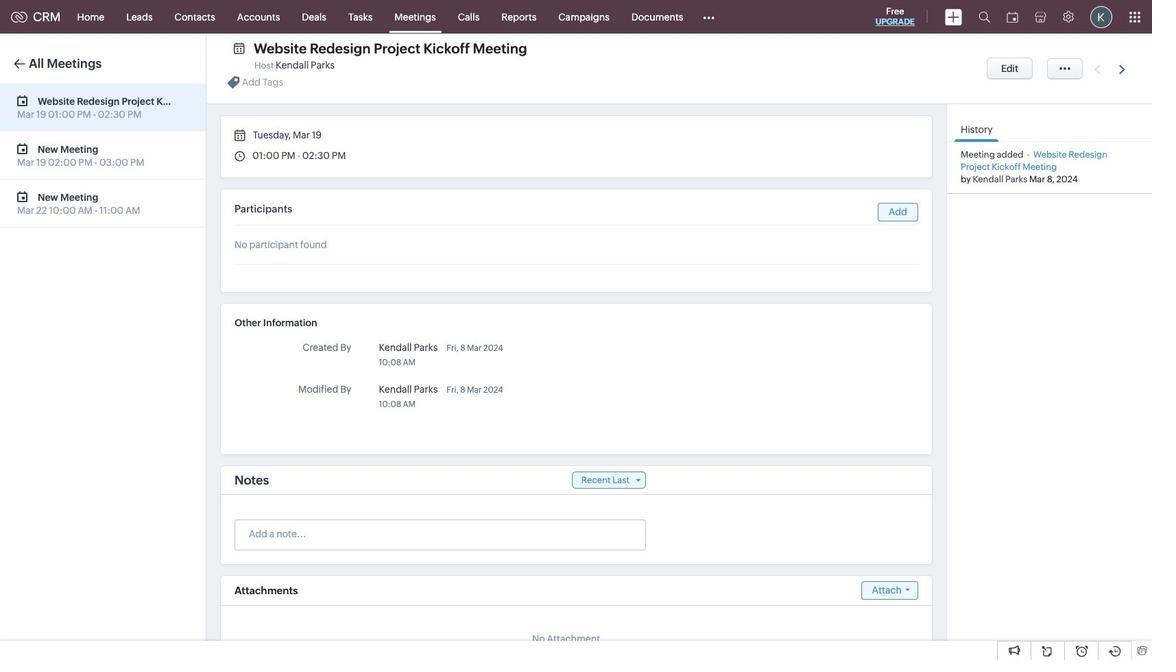 Task type: vqa. For each thing, say whether or not it's contained in the screenshot.
Standard
no



Task type: describe. For each thing, give the bounding box(es) containing it.
calendar image
[[1007, 11, 1018, 22]]

next record image
[[1119, 65, 1128, 74]]

create menu element
[[937, 0, 970, 33]]

profile element
[[1082, 0, 1121, 33]]



Task type: locate. For each thing, give the bounding box(es) containing it.
Other Modules field
[[694, 6, 724, 28]]

logo image
[[11, 11, 27, 22]]

create menu image
[[945, 9, 962, 25]]

Add a note... field
[[235, 527, 645, 541]]

None button
[[987, 58, 1033, 80]]

search image
[[979, 11, 990, 23]]

search element
[[970, 0, 999, 34]]

profile image
[[1090, 6, 1112, 28]]

previous record image
[[1095, 65, 1101, 74]]



